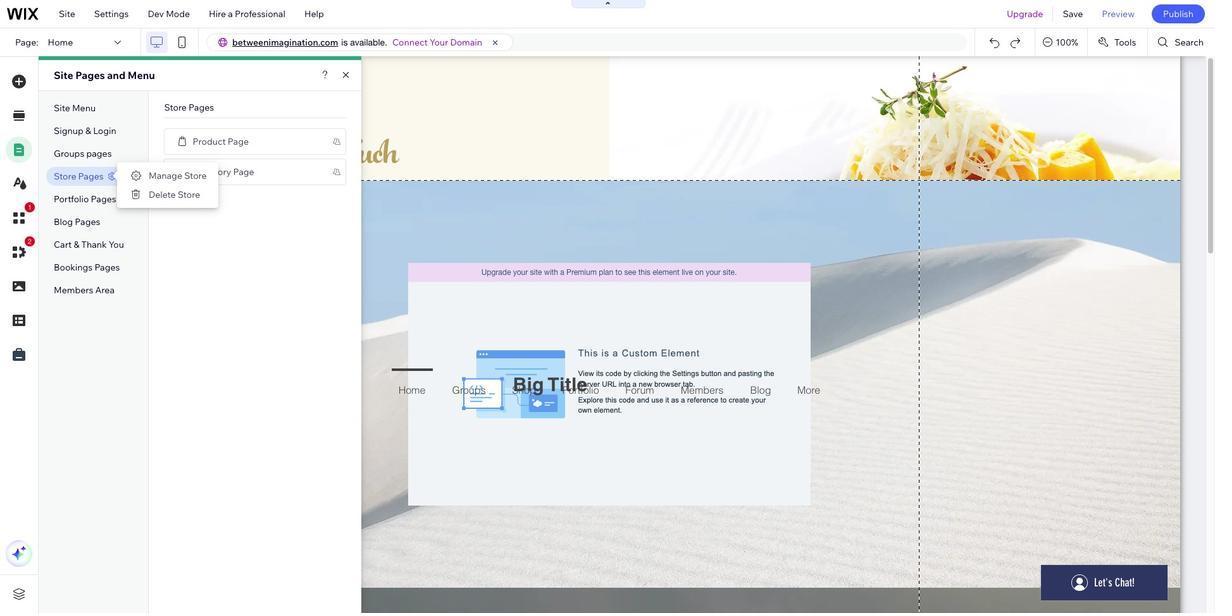 Task type: describe. For each thing, give the bounding box(es) containing it.
groups pages
[[54, 148, 112, 160]]

your
[[430, 37, 448, 48]]

100% button
[[1036, 28, 1087, 56]]

product page
[[193, 136, 249, 147]]

preview button
[[1093, 0, 1144, 28]]

pages up the portfolio pages
[[78, 171, 104, 182]]

is available. connect your domain
[[341, 37, 482, 48]]

portfolio
[[54, 194, 89, 205]]

cart & thank you
[[54, 239, 124, 251]]

domain
[[450, 37, 482, 48]]

groups
[[54, 148, 84, 160]]

tools
[[1115, 37, 1136, 48]]

thank
[[81, 239, 107, 251]]

pages up cart & thank you
[[75, 216, 100, 228]]

product
[[193, 136, 226, 147]]

category page
[[193, 166, 254, 178]]

page for category page
[[233, 166, 254, 178]]

pages up product
[[189, 102, 214, 113]]

delete store
[[149, 189, 200, 201]]

portfolio pages
[[54, 194, 116, 205]]

save button
[[1054, 0, 1093, 28]]

is
[[341, 37, 348, 47]]

pages up "area" at the left top of page
[[95, 262, 120, 273]]

home
[[48, 37, 73, 48]]

site for site pages and menu
[[54, 69, 73, 82]]

help
[[304, 8, 324, 20]]

preview
[[1102, 8, 1135, 20]]

hire a professional
[[209, 8, 285, 20]]

& for signup
[[85, 125, 91, 137]]

100%
[[1056, 37, 1078, 48]]

professional
[[235, 8, 285, 20]]

search button
[[1148, 28, 1215, 56]]

members area
[[54, 285, 115, 296]]

tools button
[[1088, 28, 1148, 56]]

pages
[[86, 148, 112, 160]]



Task type: locate. For each thing, give the bounding box(es) containing it.
site pages and menu
[[54, 69, 155, 82]]

site
[[59, 8, 75, 20], [54, 69, 73, 82], [54, 103, 70, 114]]

dev mode
[[148, 8, 190, 20]]

site down home
[[54, 69, 73, 82]]

0 horizontal spatial menu
[[72, 103, 96, 114]]

1 vertical spatial store pages
[[54, 171, 104, 182]]

1 vertical spatial site
[[54, 69, 73, 82]]

menu up signup & login
[[72, 103, 96, 114]]

store pages
[[164, 102, 214, 113], [54, 171, 104, 182]]

area
[[95, 285, 115, 296]]

site up home
[[59, 8, 75, 20]]

1 horizontal spatial menu
[[128, 69, 155, 82]]

store pages up product
[[164, 102, 214, 113]]

store pages down groups pages on the left top of the page
[[54, 171, 104, 182]]

login
[[93, 125, 116, 137]]

bookings
[[54, 262, 93, 273]]

search
[[1175, 37, 1204, 48]]

page
[[228, 136, 249, 147], [233, 166, 254, 178]]

delete
[[149, 189, 176, 201]]

manage
[[149, 170, 182, 182]]

menu
[[128, 69, 155, 82], [72, 103, 96, 114]]

& right the cart
[[74, 239, 79, 251]]

menu right and
[[128, 69, 155, 82]]

& left login
[[85, 125, 91, 137]]

site menu
[[54, 103, 96, 114]]

category
[[193, 166, 231, 178]]

available.
[[350, 37, 387, 47]]

signup
[[54, 125, 83, 137]]

0 horizontal spatial &
[[74, 239, 79, 251]]

site for site
[[59, 8, 75, 20]]

blog pages
[[54, 216, 100, 228]]

connect
[[392, 37, 428, 48]]

cart
[[54, 239, 72, 251]]

1 vertical spatial menu
[[72, 103, 96, 114]]

publish button
[[1152, 4, 1205, 23]]

publish
[[1163, 8, 1194, 20]]

&
[[85, 125, 91, 137], [74, 239, 79, 251]]

mode
[[166, 8, 190, 20]]

page right category
[[233, 166, 254, 178]]

dev
[[148, 8, 164, 20]]

& for cart
[[74, 239, 79, 251]]

pages left and
[[75, 69, 105, 82]]

and
[[107, 69, 125, 82]]

manage store
[[149, 170, 207, 182]]

blog
[[54, 216, 73, 228]]

0 vertical spatial menu
[[128, 69, 155, 82]]

1 vertical spatial page
[[233, 166, 254, 178]]

0 vertical spatial page
[[228, 136, 249, 147]]

page for product page
[[228, 136, 249, 147]]

settings
[[94, 8, 129, 20]]

1 vertical spatial &
[[74, 239, 79, 251]]

site for site menu
[[54, 103, 70, 114]]

page right product
[[228, 136, 249, 147]]

hire
[[209, 8, 226, 20]]

save
[[1063, 8, 1083, 20]]

0 horizontal spatial store pages
[[54, 171, 104, 182]]

site up the signup
[[54, 103, 70, 114]]

1 horizontal spatial &
[[85, 125, 91, 137]]

store
[[164, 102, 187, 113], [184, 170, 207, 182], [54, 171, 76, 182], [178, 189, 200, 201]]

1 horizontal spatial store pages
[[164, 102, 214, 113]]

signup & login
[[54, 125, 116, 137]]

2 vertical spatial site
[[54, 103, 70, 114]]

0 vertical spatial &
[[85, 125, 91, 137]]

members
[[54, 285, 93, 296]]

upgrade
[[1007, 8, 1043, 20]]

betweenimagination.com
[[232, 37, 338, 48]]

you
[[109, 239, 124, 251]]

a
[[228, 8, 233, 20]]

bookings pages
[[54, 262, 120, 273]]

pages right portfolio
[[91, 194, 116, 205]]

pages
[[75, 69, 105, 82], [189, 102, 214, 113], [78, 171, 104, 182], [91, 194, 116, 205], [75, 216, 100, 228], [95, 262, 120, 273]]

0 vertical spatial site
[[59, 8, 75, 20]]

0 vertical spatial store pages
[[164, 102, 214, 113]]



Task type: vqa. For each thing, say whether or not it's contained in the screenshot.
'your' inside the the Marketing Grow your customer base with these powerful marketing tools.
no



